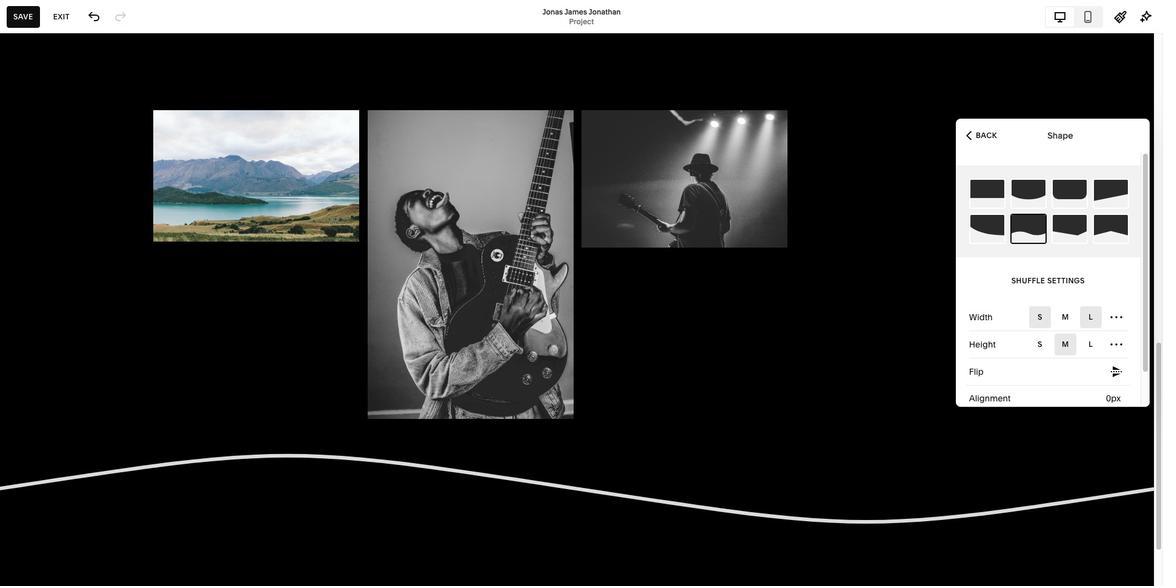 Task type: locate. For each thing, give the bounding box(es) containing it.
no shape image
[[971, 180, 1005, 208]]

1 vertical spatial james
[[106, 96, 132, 107]]

0 vertical spatial james
[[565, 7, 587, 16]]

james for jonas james jonathan project
[[565, 7, 587, 16]]

0 vertical spatial jonathan
[[589, 7, 621, 16]]

tab list
[[1047, 7, 1103, 26]]

settings
[[1048, 276, 1086, 285]]

option group
[[1030, 307, 1128, 329], [1030, 334, 1128, 356]]

2 l from the top
[[1090, 340, 1094, 349]]

1 vertical spatial option group
[[1030, 334, 1128, 356]]

website
[[23, 22, 57, 31]]

s down shuffle settings button
[[1038, 313, 1043, 322]]

m
[[1063, 313, 1070, 322], [1063, 340, 1070, 349]]

james
[[565, 7, 587, 16], [106, 96, 132, 107]]

s
[[1038, 313, 1043, 322], [1038, 340, 1043, 349]]

width
[[970, 312, 993, 323]]

1 vertical spatial jonas
[[80, 96, 104, 107]]

1 horizontal spatial jonas
[[543, 7, 563, 16]]

l
[[1090, 313, 1094, 322], [1090, 340, 1094, 349]]

save button
[[7, 6, 40, 28]]

scalloped shape image
[[971, 215, 1005, 243]]

s right height
[[1038, 340, 1043, 349]]

website button
[[0, 13, 70, 40]]

0 horizontal spatial jonas
[[80, 96, 104, 107]]

s for height
[[1038, 340, 1043, 349]]

2 s from the top
[[1038, 340, 1043, 349]]

0 vertical spatial l
[[1090, 313, 1094, 322]]

jonas inside jonas james jonathan project
[[543, 7, 563, 16]]

1 option group from the top
[[1030, 307, 1128, 329]]

1 vertical spatial m
[[1063, 340, 1070, 349]]

jonas james jonathan project
[[543, 7, 621, 26]]

1 vertical spatial s
[[1038, 340, 1043, 349]]

2 option group from the top
[[1030, 334, 1128, 356]]

2 m from the top
[[1063, 340, 1070, 349]]

0 vertical spatial s
[[1038, 313, 1043, 322]]

james inside jonas james jonathan project
[[565, 7, 587, 16]]

alignment
[[970, 393, 1012, 404]]

1 horizontal spatial james
[[565, 7, 587, 16]]

1 m from the top
[[1063, 313, 1070, 322]]

1 s from the top
[[1038, 313, 1043, 322]]

0 vertical spatial option group
[[1030, 307, 1128, 329]]

l for height
[[1090, 340, 1094, 349]]

0 vertical spatial jonas
[[543, 7, 563, 16]]

Alignment text field
[[1107, 392, 1124, 406]]

project
[[570, 17, 594, 26]]

0 horizontal spatial james
[[106, 96, 132, 107]]

1 vertical spatial l
[[1090, 340, 1094, 349]]

m for height
[[1063, 340, 1070, 349]]

m for width
[[1063, 313, 1070, 322]]

shuffle settings
[[1012, 276, 1086, 285]]

option group for width
[[1030, 307, 1128, 329]]

jonas
[[543, 7, 563, 16], [80, 96, 104, 107]]

jonas for jonas james jonathan
[[80, 96, 104, 107]]

Alignment range field
[[970, 405, 1128, 432]]

1 l from the top
[[1090, 313, 1094, 322]]

1 horizontal spatial jonathan
[[589, 7, 621, 16]]

jonathan inside jonas james jonathan project
[[589, 7, 621, 16]]

jonathan
[[589, 7, 621, 16], [134, 96, 171, 107]]

0 vertical spatial m
[[1063, 313, 1070, 322]]

james for jonas james jonathan
[[106, 96, 132, 107]]

jonas for jonas james jonathan project
[[543, 7, 563, 16]]

0 horizontal spatial jonathan
[[134, 96, 171, 107]]

save
[[13, 12, 33, 21]]

1 vertical spatial jonathan
[[134, 96, 171, 107]]



Task type: describe. For each thing, give the bounding box(es) containing it.
rounded shape image
[[1012, 180, 1046, 208]]

jonathan for jonas james jonathan
[[134, 96, 171, 107]]

flip
[[970, 367, 984, 378]]

exit button
[[47, 6, 76, 28]]

back button
[[963, 122, 1001, 149]]

option group for height
[[1030, 334, 1128, 356]]

exit
[[53, 12, 70, 21]]

jonathan for jonas james jonathan project
[[589, 7, 621, 16]]

pointed shape image
[[1095, 215, 1129, 243]]

wavy shape image
[[1012, 215, 1046, 243]]

slanted shape image
[[1095, 180, 1129, 208]]

back
[[977, 131, 998, 140]]

jonas james jonathan
[[80, 96, 171, 107]]

soft corners shape image
[[1054, 180, 1088, 208]]

s for width
[[1038, 313, 1043, 322]]

shuffle settings button
[[970, 264, 1128, 298]]

l for width
[[1090, 313, 1094, 322]]

height
[[970, 339, 997, 350]]

jagged shape image
[[1054, 215, 1088, 243]]

shape
[[1048, 130, 1074, 141]]

shuffle
[[1012, 276, 1046, 285]]



Task type: vqa. For each thing, say whether or not it's contained in the screenshot.
Jonas James Jonathan Jonathan
yes



